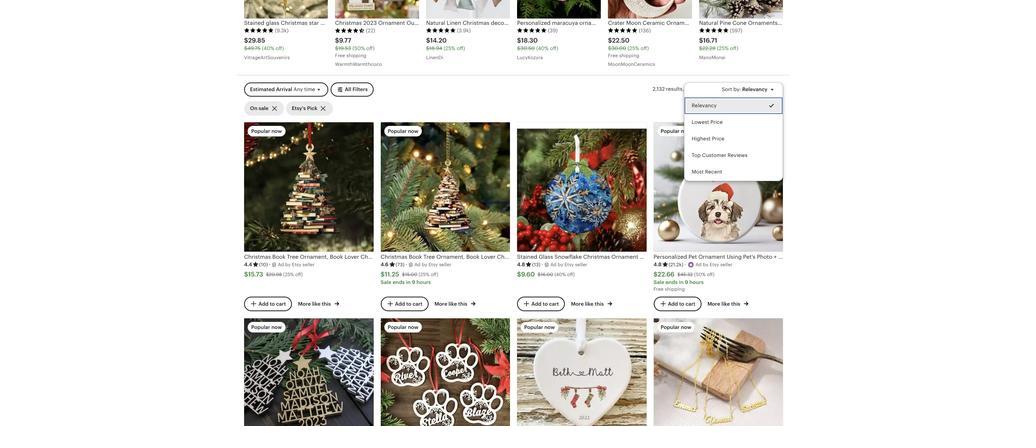 Task type: locate. For each thing, give the bounding box(es) containing it.
free inside $ 9.77 $ 19.53 (50% off) free shipping warmthwarmthcoco
[[335, 53, 345, 58]]

lowest
[[692, 119, 709, 125]]

4 add to cart button from the left
[[654, 297, 702, 312]]

0 horizontal spatial (40%
[[262, 45, 274, 51]]

1 to from the left
[[270, 301, 275, 307]]

0 horizontal spatial ends
[[393, 280, 405, 286]]

off) right 45.32
[[707, 272, 715, 278]]

manomonai
[[699, 55, 726, 60]]

seller for 22.66
[[721, 262, 733, 268]]

ends
[[393, 280, 405, 286], [666, 280, 678, 286]]

cart down $ 11.25 $ 15.00 (25% off) sale ends in 9 hours
[[413, 301, 423, 307]]

(25% inside $ 22.50 $ 30.00 (25% off) free shipping moonmoonceramics
[[628, 45, 640, 51]]

off) inside $ 18.30 $ 30.50 (40% off) lucykozyra
[[550, 45, 558, 51]]

free down 19.53 at the left
[[335, 53, 345, 58]]

$ 29.85 $ 49.75 (40% off) vitrageartsouvenirs
[[244, 37, 290, 60]]

3 d from the left
[[554, 262, 557, 268]]

5 out of 5 stars image up 18.30
[[517, 28, 547, 33]]

4 add from the left
[[668, 301, 678, 307]]

to for 9.60
[[543, 301, 548, 307]]

2 a from the left
[[415, 262, 418, 268]]

5 out of 5 stars image for 22.50
[[608, 28, 638, 33]]

4 5 out of 5 stars image from the left
[[608, 28, 638, 33]]

4.4
[[244, 262, 252, 268]]

to down $ 11.25 $ 15.00 (25% off) sale ends in 9 hours
[[406, 301, 412, 307]]

hours inside $ 22.66 $ 45.32 (50% off) sale ends in 9 hours free shipping
[[690, 280, 704, 286]]

personalized pet ornament using pet's photo + name - custom ornament christmas dog ornament personalized dog ornament custom dog image
[[654, 123, 783, 252]]

1 add to cart from the left
[[259, 301, 286, 307]]

3 add to cart button from the left
[[517, 297, 565, 312]]

in inside $ 11.25 $ 15.00 (25% off) sale ends in 9 hours
[[406, 280, 411, 286]]

22.50
[[612, 37, 630, 44]]

0 horizontal spatial free
[[335, 53, 345, 58]]

22.28
[[703, 45, 716, 51]]

off) down (136)
[[641, 45, 649, 51]]

hours
[[417, 280, 431, 286], [690, 280, 704, 286]]

(40% for 18.30
[[536, 45, 549, 51]]

off) inside $ 9.60 $ 16.00 (40% off)
[[567, 272, 575, 278]]

9 inside $ 11.25 $ 15.00 (25% off) sale ends in 9 hours
[[412, 280, 415, 286]]

a up 15.00
[[415, 262, 418, 268]]

(50% inside $ 22.66 $ 45.32 (50% off) sale ends in 9 hours free shipping
[[694, 272, 706, 278]]

d for 15.73
[[281, 262, 284, 268]]

15.00
[[405, 272, 418, 278]]

off) right 20.98
[[295, 272, 303, 278]]

(50%
[[353, 45, 365, 51], [694, 272, 706, 278]]

1 a from the left
[[278, 262, 281, 268]]

add for 11.25
[[395, 301, 405, 307]]

(25% right 30.00
[[628, 45, 640, 51]]

sale inside $ 11.25 $ 15.00 (25% off) sale ends in 9 hours
[[381, 280, 391, 286]]

to down 16.00
[[543, 301, 548, 307]]

(25% inside $ 15.73 $ 20.98 (25% off)
[[283, 272, 294, 278]]

relevancy link
[[685, 97, 783, 114]]

3 a d by etsy seller from the left
[[551, 262, 588, 268]]

5 out of 5 stars image for 16.71
[[699, 28, 729, 33]]

seller for 11.25
[[439, 262, 452, 268]]

1 etsy from the left
[[292, 262, 301, 268]]

$ up 'lucykozyra'
[[517, 45, 521, 51]]

·
[[269, 262, 271, 268], [406, 262, 407, 268], [542, 262, 543, 268], [685, 262, 686, 268]]

2,132 results, with ads
[[653, 86, 706, 92]]

3 more like this link from the left
[[571, 300, 612, 308]]

4 more from the left
[[708, 302, 721, 308]]

(13)
[[532, 262, 541, 268]]

(50% inside $ 9.77 $ 19.53 (50% off) free shipping warmthwarmthcoco
[[353, 45, 365, 51]]

popular now
[[251, 129, 282, 134], [388, 129, 419, 134], [661, 129, 692, 134], [251, 325, 282, 331], [388, 325, 419, 331], [524, 325, 555, 331], [661, 325, 692, 331]]

$ up 22.28
[[699, 37, 703, 44]]

ends inside $ 22.66 $ 45.32 (50% off) sale ends in 9 hours free shipping
[[666, 280, 678, 286]]

3 like from the left
[[585, 302, 594, 308]]

cart down 20.98
[[276, 301, 286, 307]]

more like this link for 9.60
[[571, 300, 612, 308]]

add to cart for 15.73
[[259, 301, 286, 307]]

1 a d by etsy seller from the left
[[278, 262, 315, 268]]

1 more like this link from the left
[[298, 300, 339, 308]]

1 hours from the left
[[417, 280, 431, 286]]

most recent link
[[685, 164, 783, 181]]

a for 9.60
[[551, 262, 554, 268]]

2 a d by etsy seller from the left
[[415, 262, 452, 268]]

0 horizontal spatial ornament
[[667, 20, 694, 26]]

(25% right 20.98
[[283, 272, 294, 278]]

1 add to cart button from the left
[[244, 297, 292, 312]]

30.00
[[612, 45, 626, 51]]

a d by etsy seller up $ 22.66 $ 45.32 (50% off) sale ends in 9 hours free shipping
[[696, 262, 733, 268]]

more like this for 15.73
[[298, 302, 332, 308]]

0 horizontal spatial sale
[[381, 280, 391, 286]]

etsy's
[[292, 106, 306, 111]]

9
[[412, 280, 415, 286], [685, 280, 689, 286]]

(73)
[[396, 262, 405, 268]]

hours inside $ 11.25 $ 15.00 (25% off) sale ends in 9 hours
[[417, 280, 431, 286]]

sale
[[381, 280, 391, 286], [654, 280, 665, 286]]

16.00
[[541, 272, 553, 278]]

add to cart down $ 15.73 $ 20.98 (25% off)
[[259, 301, 286, 307]]

(597)
[[730, 28, 743, 33]]

d up 20.98
[[281, 262, 284, 268]]

3 seller from the left
[[575, 262, 588, 268]]

add to cart down 16.00
[[532, 301, 559, 307]]

etsy up $ 11.25 $ 15.00 (25% off) sale ends in 9 hours
[[429, 262, 438, 268]]

d up $ 9.60 $ 16.00 (40% off)
[[554, 262, 557, 268]]

1 cart from the left
[[276, 301, 286, 307]]

$ down (10)
[[266, 272, 269, 278]]

(25% right 22.28
[[717, 45, 729, 51]]

4.8 up the 22.66
[[654, 262, 662, 268]]

4 · from the left
[[685, 262, 686, 268]]

1 horizontal spatial ends
[[666, 280, 678, 286]]

a d by etsy seller up 15.00
[[415, 262, 452, 268]]

relevancy down ads
[[692, 102, 717, 108]]

popular for christmas book tree ornament, book lover christmas ornament, book lover ornament, book club ornament, book lover christmas gifts, librarian image
[[388, 129, 407, 134]]

0 vertical spatial (50%
[[353, 45, 365, 51]]

2 · from the left
[[406, 262, 407, 268]]

off) inside $ 22.50 $ 30.00 (25% off) free shipping moonmoonceramics
[[641, 45, 649, 51]]

free down the 22.66
[[654, 287, 664, 292]]

(25% right 15.00
[[419, 272, 430, 278]]

2 ends from the left
[[666, 280, 678, 286]]

3 etsy from the left
[[565, 262, 574, 268]]

(25% for 11.25
[[419, 272, 430, 278]]

1 vertical spatial (50%
[[694, 272, 706, 278]]

off) down (597) at the top of the page
[[730, 45, 739, 51]]

top
[[692, 152, 701, 158]]

popular now for family christmas ornament - personalized ornament with names - christmas tree ornament 'image'
[[251, 325, 282, 331]]

(50% right 45.32
[[694, 272, 706, 278]]

2 sale from the left
[[654, 280, 665, 286]]

2 horizontal spatial shipping
[[665, 287, 685, 292]]

(50% for 9.77
[[353, 45, 365, 51]]

a up $ 22.66 $ 45.32 (50% off) sale ends in 9 hours free shipping
[[696, 262, 699, 268]]

5 out of 5 stars image up "29.85"
[[244, 28, 274, 33]]

off) for 9.60
[[567, 272, 575, 278]]

etsy up $ 15.73 $ 20.98 (25% off)
[[292, 262, 301, 268]]

4 more like this from the left
[[708, 302, 742, 308]]

price up top customer reviews
[[712, 136, 725, 142]]

(25% inside $ 16.71 $ 22.28 (25% off) manomonai
[[717, 45, 729, 51]]

5 out of 5 stars image for 29.85
[[244, 28, 274, 33]]

1 ends from the left
[[393, 280, 405, 286]]

etsy
[[292, 262, 301, 268], [429, 262, 438, 268], [565, 262, 574, 268], [710, 262, 719, 268]]

cart down $ 22.66 $ 45.32 (50% off) sale ends in 9 hours free shipping
[[686, 301, 696, 307]]

by up $ 22.66 $ 45.32 (50% off) sale ends in 9 hours free shipping
[[703, 262, 709, 268]]

price right lowest
[[711, 119, 723, 125]]

2 5 out of 5 stars image from the left
[[426, 28, 456, 33]]

(25% inside $ 11.25 $ 15.00 (25% off) sale ends in 9 hours
[[419, 272, 430, 278]]

4 add to cart from the left
[[668, 301, 696, 307]]

shipping down the 22.66
[[665, 287, 685, 292]]

off) inside $ 16.71 $ 22.28 (25% off) manomonai
[[730, 45, 739, 51]]

free down 30.00
[[608, 53, 618, 58]]

stained glass snowflake christmas ornament design,  christmas ornament round shape, holiday ornament, whimsical snowflake shape ornament image
[[517, 123, 647, 252]]

1 horizontal spatial hours
[[690, 280, 704, 286]]

menu
[[684, 82, 783, 181]]

0 horizontal spatial (50%
[[353, 45, 365, 51]]

2 horizontal spatial free
[[654, 287, 664, 292]]

49.75
[[247, 45, 261, 51]]

1 more like this from the left
[[298, 302, 332, 308]]

off) inside $ 14.20 $ 18.94 (25% off) linendi
[[457, 45, 465, 51]]

popular now for christmas book tree ornament, book lover christmas ornament, book lover ornament, book club ornament, book lover christmas gifts, librarian image
[[388, 129, 419, 134]]

product video element
[[654, 319, 783, 427]]

off) down (3.9k)
[[457, 45, 465, 51]]

like for 22.66
[[722, 302, 730, 308]]

4.8 for 9.60
[[517, 262, 525, 268]]

pick
[[307, 106, 318, 111]]

a
[[278, 262, 281, 268], [415, 262, 418, 268], [551, 262, 554, 268], [696, 262, 699, 268]]

0 horizontal spatial relevancy
[[692, 102, 717, 108]]

by for 15.73
[[285, 262, 291, 268]]

shipping
[[347, 53, 367, 58], [620, 53, 640, 58], [665, 287, 685, 292]]

2 by from the left
[[422, 262, 427, 268]]

popular now for the christmas book tree ornament, book lover christmas ornament, ornament for book lovers, book club ornament, book lover christmas gifts image
[[251, 129, 282, 134]]

(25% down 14.20
[[444, 45, 456, 51]]

a d by etsy seller
[[278, 262, 315, 268], [415, 262, 452, 268], [551, 262, 588, 268], [696, 262, 733, 268]]

3 cart from the left
[[549, 301, 559, 307]]

off) inside $ 11.25 $ 15.00 (25% off) sale ends in 9 hours
[[431, 272, 438, 278]]

1 in from the left
[[406, 280, 411, 286]]

add to cart button down $ 9.60 $ 16.00 (40% off)
[[517, 297, 565, 312]]

$ down 4.6
[[381, 271, 385, 279]]

2 cart from the left
[[413, 301, 423, 307]]

off) inside $ 29.85 $ 49.75 (40% off) vitrageartsouvenirs
[[276, 45, 284, 51]]

(40% inside $ 29.85 $ 49.75 (40% off) vitrageartsouvenirs
[[262, 45, 274, 51]]

2 add to cart button from the left
[[381, 297, 429, 312]]

2 d from the left
[[418, 262, 421, 268]]

3 more from the left
[[571, 302, 584, 308]]

3 add to cart from the left
[[532, 301, 559, 307]]

more like this link
[[298, 300, 339, 308], [435, 300, 476, 308], [571, 300, 612, 308], [708, 300, 749, 308]]

off) up vitrageartsouvenirs
[[276, 45, 284, 51]]

· right (21.2k)
[[685, 262, 686, 268]]

2 more like this link from the left
[[435, 300, 476, 308]]

by
[[285, 262, 291, 268], [422, 262, 427, 268], [558, 262, 564, 268], [703, 262, 709, 268]]

1 · from the left
[[269, 262, 271, 268]]

now
[[272, 129, 282, 134], [408, 129, 419, 134], [681, 129, 692, 134], [272, 325, 282, 331], [408, 325, 419, 331], [545, 325, 555, 331], [681, 325, 692, 331]]

crater
[[608, 20, 625, 26]]

a up 16.00
[[551, 262, 554, 268]]

personalized stocking ornament / first christmas together ornament /married ornament/engaged ornament / couples ornament/ christmas gift/ image
[[517, 319, 647, 427]]

add down 15.73
[[259, 301, 269, 307]]

0 horizontal spatial 4.8
[[517, 262, 525, 268]]

0 horizontal spatial 9
[[412, 280, 415, 286]]

a d by etsy seller up 20.98
[[278, 262, 315, 268]]

ornament up (597) at the top of the page
[[726, 20, 753, 26]]

(39)
[[548, 28, 558, 33]]

9 inside $ 22.66 $ 45.32 (50% off) sale ends in 9 hours free shipping
[[685, 280, 689, 286]]

1 sale from the left
[[381, 280, 391, 286]]

9 for 11.25
[[412, 280, 415, 286]]

more
[[298, 302, 311, 308], [435, 302, 447, 308], [571, 302, 584, 308], [708, 302, 721, 308]]

ornament left |
[[667, 20, 694, 26]]

4 a d by etsy seller from the left
[[696, 262, 733, 268]]

price
[[711, 119, 723, 125], [712, 136, 725, 142]]

1 by from the left
[[285, 262, 291, 268]]

free inside $ 22.50 $ 30.00 (25% off) free shipping moonmoonceramics
[[608, 53, 618, 58]]

1 horizontal spatial sale
[[654, 280, 665, 286]]

add down $ 11.25 $ 15.00 (25% off) sale ends in 9 hours
[[395, 301, 405, 307]]

1 horizontal spatial ornament
[[726, 20, 753, 26]]

$ up 19.53 at the left
[[335, 37, 339, 44]]

$ inside $ 15.73 $ 20.98 (25% off)
[[266, 272, 269, 278]]

$ down 4.5 out of 5 stars image
[[335, 45, 339, 51]]

all filters
[[345, 86, 368, 92]]

1 5 out of 5 stars image from the left
[[244, 28, 274, 33]]

relevancy
[[743, 86, 768, 92], [692, 102, 717, 108]]

2 to from the left
[[406, 301, 412, 307]]

on sale link
[[244, 102, 284, 116]]

sort
[[722, 86, 732, 92]]

3 add from the left
[[532, 301, 542, 307]]

1 seller from the left
[[303, 262, 315, 268]]

1 horizontal spatial relevancy
[[743, 86, 768, 92]]

1 vertical spatial price
[[712, 136, 725, 142]]

$ down 4.4
[[244, 271, 248, 279]]

5 5 out of 5 stars image from the left
[[699, 28, 729, 33]]

1 this from the left
[[322, 302, 331, 308]]

off) inside $ 9.77 $ 19.53 (50% off) free shipping warmthwarmthcoco
[[366, 45, 375, 51]]

1 vertical spatial relevancy
[[692, 102, 717, 108]]

d up $ 11.25 $ 15.00 (25% off) sale ends in 9 hours
[[418, 262, 421, 268]]

2 in from the left
[[679, 280, 684, 286]]

in down 15.00
[[406, 280, 411, 286]]

ends down 11.25
[[393, 280, 405, 286]]

2 more from the left
[[435, 302, 447, 308]]

seller
[[303, 262, 315, 268], [439, 262, 452, 268], [575, 262, 588, 268], [721, 262, 733, 268]]

1 horizontal spatial 9
[[685, 280, 689, 286]]

(25% inside $ 14.20 $ 18.94 (25% off) linendi
[[444, 45, 456, 51]]

0 horizontal spatial shipping
[[347, 53, 367, 58]]

· right (10)
[[269, 262, 271, 268]]

shipping inside $ 22.66 $ 45.32 (50% off) sale ends in 9 hours free shipping
[[665, 287, 685, 292]]

4 to from the left
[[680, 301, 685, 307]]

d up $ 22.66 $ 45.32 (50% off) sale ends in 9 hours free shipping
[[699, 262, 702, 268]]

add to cart for 11.25
[[395, 301, 423, 307]]

0 vertical spatial relevancy
[[743, 86, 768, 92]]

$ 22.66 $ 45.32 (50% off) sale ends in 9 hours free shipping
[[654, 271, 715, 292]]

relevancy right by:
[[743, 86, 768, 92]]

$ up manomonai
[[699, 45, 703, 51]]

more like this
[[298, 302, 332, 308], [435, 302, 469, 308], [571, 302, 605, 308], [708, 302, 742, 308]]

1 like from the left
[[312, 302, 321, 308]]

2 like from the left
[[449, 302, 457, 308]]

more like this for 22.66
[[708, 302, 742, 308]]

cart for 22.66
[[686, 301, 696, 307]]

shipping up warmthwarmthcoco
[[347, 53, 367, 58]]

now for family christmas ornament - personalized ornament with names - christmas tree ornament 'image'
[[272, 325, 282, 331]]

popular now for personalized pet ornament using pet's photo + name - custom ornament christmas dog ornament personalized dog ornament custom dog
[[661, 129, 692, 134]]

free inside $ 22.66 $ 45.32 (50% off) sale ends in 9 hours free shipping
[[654, 287, 664, 292]]

$
[[244, 37, 248, 44], [335, 37, 339, 44], [426, 37, 430, 44], [517, 37, 521, 44], [608, 37, 612, 44], [699, 37, 703, 44], [244, 45, 247, 51], [335, 45, 339, 51], [426, 45, 430, 51], [517, 45, 521, 51], [608, 45, 612, 51], [699, 45, 703, 51], [244, 271, 248, 279], [381, 271, 385, 279], [517, 271, 521, 279], [654, 271, 658, 279], [266, 272, 269, 278], [402, 272, 405, 278], [538, 272, 541, 278], [678, 272, 681, 278]]

2 seller from the left
[[439, 262, 452, 268]]

estimated arrival any time
[[250, 86, 315, 92]]

9 down 45.32
[[685, 280, 689, 286]]

add to cart down $ 22.66 $ 45.32 (50% off) sale ends in 9 hours free shipping
[[668, 301, 696, 307]]

like
[[312, 302, 321, 308], [449, 302, 457, 308], [585, 302, 594, 308], [722, 302, 730, 308]]

this for 9.60
[[595, 302, 604, 308]]

off)
[[276, 45, 284, 51], [366, 45, 375, 51], [457, 45, 465, 51], [550, 45, 558, 51], [641, 45, 649, 51], [730, 45, 739, 51], [295, 272, 303, 278], [431, 272, 438, 278], [567, 272, 575, 278], [707, 272, 715, 278]]

4 like from the left
[[722, 302, 730, 308]]

0 vertical spatial price
[[711, 119, 723, 125]]

etsy up $ 22.66 $ 45.32 (50% off) sale ends in 9 hours free shipping
[[710, 262, 719, 268]]

2 this from the left
[[458, 302, 467, 308]]

etsy for 22.66
[[710, 262, 719, 268]]

to down $ 22.66 $ 45.32 (50% off) sale ends in 9 hours free shipping
[[680, 301, 685, 307]]

etsy's pick
[[292, 106, 318, 111]]

in down 45.32
[[679, 280, 684, 286]]

1 more from the left
[[298, 302, 311, 308]]

1 d from the left
[[281, 262, 284, 268]]

a for 22.66
[[696, 262, 699, 268]]

(40% inside $ 18.30 $ 30.50 (40% off) lucykozyra
[[536, 45, 549, 51]]

(40% right 16.00
[[555, 272, 566, 278]]

2 etsy from the left
[[429, 262, 438, 268]]

add to cart button down $ 11.25 $ 15.00 (25% off) sale ends in 9 hours
[[381, 297, 429, 312]]

natural linen christmas decoration.sustainable christmas gift. handmade natural linen toys. winter holiday tree decor.  hanging linen toy. image
[[426, 0, 510, 18]]

cart
[[276, 301, 286, 307], [413, 301, 423, 307], [549, 301, 559, 307], [686, 301, 696, 307]]

4 d from the left
[[699, 262, 702, 268]]

$ down 'crater' at top right
[[608, 45, 612, 51]]

2 ornament from the left
[[726, 20, 753, 26]]

2 more like this from the left
[[435, 302, 469, 308]]

etsy for 11.25
[[429, 262, 438, 268]]

(50% right 19.53 at the left
[[353, 45, 365, 51]]

sale down the 22.66
[[654, 280, 665, 286]]

add down $ 22.66 $ 45.32 (50% off) sale ends in 9 hours free shipping
[[668, 301, 678, 307]]

add to cart button for 11.25
[[381, 297, 429, 312]]

arrival
[[276, 86, 292, 92]]

d for 9.60
[[554, 262, 557, 268]]

seller for 9.60
[[575, 262, 588, 268]]

4 this from the left
[[732, 302, 741, 308]]

sort by: relevancy
[[722, 86, 768, 92]]

in inside $ 22.66 $ 45.32 (50% off) sale ends in 9 hours free shipping
[[679, 280, 684, 286]]

16.71
[[703, 37, 718, 44]]

3 5 out of 5 stars image from the left
[[517, 28, 547, 33]]

5 out of 5 stars image down 'crater' at top right
[[608, 28, 638, 33]]

off) down (39)
[[550, 45, 558, 51]]

highest price
[[692, 136, 725, 142]]

1 horizontal spatial (40%
[[536, 45, 549, 51]]

2 hours from the left
[[690, 280, 704, 286]]

personalized dog paw ornament | custom pet christmas ornament | animal 2023 ornament image
[[381, 319, 510, 427]]

3 a from the left
[[551, 262, 554, 268]]

off) inside $ 15.73 $ 20.98 (25% off)
[[295, 272, 303, 278]]

0 horizontal spatial in
[[406, 280, 411, 286]]

more like this for 9.60
[[571, 302, 605, 308]]

4.8 for 22.66
[[654, 262, 662, 268]]

shipping inside $ 9.77 $ 19.53 (50% off) free shipping warmthwarmthcoco
[[347, 53, 367, 58]]

3 this from the left
[[595, 302, 604, 308]]

off) for 15.73
[[295, 272, 303, 278]]

$ 9.77 $ 19.53 (50% off) free shipping warmthwarmthcoco
[[335, 37, 382, 67]]

4 by from the left
[[703, 262, 709, 268]]

off) inside $ 22.66 $ 45.32 (50% off) sale ends in 9 hours free shipping
[[707, 272, 715, 278]]

1 9 from the left
[[412, 280, 415, 286]]

$ left 16.00
[[517, 271, 521, 279]]

(50% for 22.66
[[694, 272, 706, 278]]

11.25
[[385, 271, 399, 279]]

(25%
[[444, 45, 456, 51], [628, 45, 640, 51], [717, 45, 729, 51], [283, 272, 294, 278], [419, 272, 430, 278]]

this for 22.66
[[732, 302, 741, 308]]

$ 15.73 $ 20.98 (25% off)
[[244, 271, 303, 279]]

(40%
[[262, 45, 274, 51], [536, 45, 549, 51], [555, 272, 566, 278]]

1 horizontal spatial in
[[679, 280, 684, 286]]

5 out of 5 stars image
[[244, 28, 274, 33], [426, 28, 456, 33], [517, 28, 547, 33], [608, 28, 638, 33], [699, 28, 729, 33]]

5 out of 5 stars image down the christmas
[[699, 28, 729, 33]]

19.53
[[339, 45, 351, 51]]

moon
[[626, 20, 641, 26]]

ends for 11.25
[[393, 280, 405, 286]]

by up $ 9.60 $ 16.00 (40% off)
[[558, 262, 564, 268]]

0 horizontal spatial hours
[[417, 280, 431, 286]]

1 horizontal spatial shipping
[[620, 53, 640, 58]]

2 add from the left
[[395, 301, 405, 307]]

more like this link for 22.66
[[708, 300, 749, 308]]

2 add to cart from the left
[[395, 301, 423, 307]]

4.8
[[517, 262, 525, 268], [654, 262, 662, 268]]

by for 9.60
[[558, 262, 564, 268]]

sale inside $ 22.66 $ 45.32 (50% off) sale ends in 9 hours free shipping
[[654, 280, 665, 286]]

4 a from the left
[[696, 262, 699, 268]]

2 horizontal spatial (40%
[[555, 272, 566, 278]]

in
[[406, 280, 411, 286], [679, 280, 684, 286]]

add down 9.60
[[532, 301, 542, 307]]

popular for family christmas ornament - personalized ornament with names - christmas tree ornament 'image'
[[251, 325, 270, 331]]

4 more like this link from the left
[[708, 300, 749, 308]]

in for 11.25
[[406, 280, 411, 286]]

shipping inside $ 22.50 $ 30.00 (25% off) free shipping moonmoonceramics
[[620, 53, 640, 58]]

hours down 15.00
[[417, 280, 431, 286]]

4 seller from the left
[[721, 262, 733, 268]]

a d by etsy seller up 16.00
[[551, 262, 588, 268]]

(25% for 16.71
[[717, 45, 729, 51]]

off) for 9.77
[[366, 45, 375, 51]]

30.50
[[521, 45, 535, 51]]

shipping up moonmoonceramics
[[620, 53, 640, 58]]

1 4.8 from the left
[[517, 262, 525, 268]]

· right (13)
[[542, 262, 543, 268]]

1 horizontal spatial free
[[608, 53, 618, 58]]

1 horizontal spatial 4.8
[[654, 262, 662, 268]]

a up 20.98
[[278, 262, 281, 268]]

45.32
[[681, 272, 693, 278]]

off) down (22)
[[366, 45, 375, 51]]

9 down 15.00
[[412, 280, 415, 286]]

(40% up vitrageartsouvenirs
[[262, 45, 274, 51]]

a d by etsy seller for 22.66
[[696, 262, 733, 268]]

hours down 45.32
[[690, 280, 704, 286]]

2 popular now link from the left
[[381, 319, 510, 427]]

4 etsy from the left
[[710, 262, 719, 268]]

a d by etsy seller for 15.73
[[278, 262, 315, 268]]

free
[[335, 53, 345, 58], [608, 53, 618, 58], [654, 287, 664, 292]]

2 4.8 from the left
[[654, 262, 662, 268]]

29.85
[[248, 37, 265, 44]]

$ up the 30.50
[[517, 37, 521, 44]]

filters
[[353, 86, 368, 92]]

linendi
[[426, 55, 443, 60]]

sale down 11.25
[[381, 280, 391, 286]]

ends inside $ 11.25 $ 15.00 (25% off) sale ends in 9 hours
[[393, 280, 405, 286]]

1 horizontal spatial (50%
[[694, 272, 706, 278]]

by up $ 11.25 $ 15.00 (25% off) sale ends in 9 hours
[[422, 262, 427, 268]]

$ up 30.00
[[608, 37, 612, 44]]

1 add from the left
[[259, 301, 269, 307]]

3 to from the left
[[543, 301, 548, 307]]

(25% for 15.73
[[283, 272, 294, 278]]

add to cart button down $ 15.73 $ 20.98 (25% off)
[[244, 297, 292, 312]]

4.8 up 9.60
[[517, 262, 525, 268]]

3 by from the left
[[558, 262, 564, 268]]

4 cart from the left
[[686, 301, 696, 307]]

2 9 from the left
[[685, 280, 689, 286]]

3 more like this from the left
[[571, 302, 605, 308]]



Task type: vqa. For each thing, say whether or not it's contained in the screenshot.
the right 'Reviews'
no



Task type: describe. For each thing, give the bounding box(es) containing it.
add to cart for 22.66
[[668, 301, 696, 307]]

(25% for 14.20
[[444, 45, 456, 51]]

free for 22.50
[[608, 53, 618, 58]]

all filters button
[[331, 82, 374, 97]]

$ 9.60 $ 16.00 (40% off)
[[517, 271, 575, 279]]

price for lowest price
[[711, 119, 723, 125]]

seller for 15.73
[[303, 262, 315, 268]]

christmas book tree ornament, book lover christmas ornament, book lover ornament, book club ornament, book lover christmas gifts, librarian image
[[381, 123, 510, 252]]

popular now for personalized dog paw ornament | custom pet christmas ornament | animal 2023 ornament image
[[388, 325, 419, 331]]

$ down (73)
[[402, 272, 405, 278]]

highest price link
[[685, 131, 783, 147]]

$ 18.30 $ 30.50 (40% off) lucykozyra
[[517, 37, 558, 60]]

to for 11.25
[[406, 301, 412, 307]]

vitrageartsouvenirs
[[244, 55, 290, 60]]

etsy for 9.60
[[565, 262, 574, 268]]

popular for personalized pet ornament using pet's photo + name - custom ornament christmas dog ornament personalized dog ornament custom dog
[[661, 129, 680, 134]]

popular now for personalized stocking ornament / first christmas together ornament /married ornament/engaged ornament / couples ornament/ christmas gift/ image
[[524, 325, 555, 331]]

$ up vitrageartsouvenirs
[[244, 45, 247, 51]]

personalized maracuya ornament hand painted, passion fruit christmas ornament wood slice, vegan women gift, hanging fruit xmas decorations image
[[517, 0, 601, 18]]

this for 15.73
[[322, 302, 331, 308]]

22.66
[[658, 271, 675, 279]]

more for 22.66
[[708, 302, 721, 308]]

highest
[[692, 136, 711, 142]]

stained glass christmas star decorations window hanging suncatcher star ornament christmas gifts image
[[244, 0, 328, 18]]

off) for 29.85
[[276, 45, 284, 51]]

1 popular now link from the left
[[244, 319, 374, 427]]

off) for 14.20
[[457, 45, 465, 51]]

now for personalized dog paw ornament | custom pet christmas ornament | animal 2023 ornament image
[[408, 325, 419, 331]]

(25% for 22.50
[[628, 45, 640, 51]]

add to cart button for 22.66
[[654, 297, 702, 312]]

this for 11.25
[[458, 302, 467, 308]]

lucykozyra
[[517, 55, 543, 60]]

crater moon ceramic ornament | christmas ornament image
[[608, 0, 692, 18]]

$ up '49.75'
[[244, 37, 248, 44]]

by for 11.25
[[422, 262, 427, 268]]

shipping for 9.77
[[347, 53, 367, 58]]

4 popular now link from the left
[[654, 319, 783, 427]]

add to cart button for 15.73
[[244, 297, 292, 312]]

like for 15.73
[[312, 302, 321, 308]]

2,132
[[653, 86, 665, 92]]

most recent
[[692, 169, 723, 175]]

9.60
[[521, 271, 535, 279]]

9.77
[[339, 37, 351, 44]]

personalized name necklace, 14k solid gold name necklace, custom silver name necklace, dainty necklace, 21st birthday gift, anniversary gift image
[[654, 319, 783, 427]]

more for 15.73
[[298, 302, 311, 308]]

like for 11.25
[[449, 302, 457, 308]]

on
[[250, 106, 258, 111]]

lowest price link
[[685, 114, 783, 131]]

(9.3k)
[[275, 28, 289, 33]]

d for 11.25
[[418, 262, 421, 268]]

$ up linendi
[[426, 45, 430, 51]]

$ 16.71 $ 22.28 (25% off) manomonai
[[699, 37, 739, 60]]

warmthwarmthcoco
[[335, 61, 382, 67]]

a for 11.25
[[415, 262, 418, 268]]

1 ornament from the left
[[667, 20, 694, 26]]

(40% for 29.85
[[262, 45, 274, 51]]

christmas
[[698, 20, 725, 26]]

most
[[692, 169, 704, 175]]

reviews
[[728, 152, 748, 158]]

more for 11.25
[[435, 302, 447, 308]]

a for 15.73
[[278, 262, 281, 268]]

more like this link for 15.73
[[298, 300, 339, 308]]

4.6
[[381, 262, 389, 268]]

to for 22.66
[[680, 301, 685, 307]]

any
[[294, 86, 303, 92]]

d for 22.66
[[699, 262, 702, 268]]

off) for 16.71
[[730, 45, 739, 51]]

(10)
[[259, 262, 268, 268]]

18.30
[[521, 37, 538, 44]]

in for 22.66
[[679, 280, 684, 286]]

(40% inside $ 9.60 $ 16.00 (40% off)
[[555, 272, 566, 278]]

18.94
[[430, 45, 442, 51]]

etsy for 15.73
[[292, 262, 301, 268]]

now for personalized stocking ornament / first christmas together ornament /married ornament/engaged ornament / couples ornament/ christmas gift/ image
[[545, 325, 555, 331]]

4.5 out of 5 stars image
[[335, 28, 365, 33]]

$ left 45.32
[[654, 271, 658, 279]]

hours for 11.25
[[417, 280, 431, 286]]

cart for 11.25
[[413, 301, 423, 307]]

cart for 9.60
[[549, 301, 559, 307]]

popular for the christmas book tree ornament, book lover christmas ornament, ornament for book lovers, book club ornament, book lover christmas gifts image
[[251, 129, 270, 134]]

(136)
[[639, 28, 651, 33]]

by:
[[734, 86, 741, 92]]

ads
[[697, 86, 706, 92]]

sale for 11.25
[[381, 280, 391, 286]]

by for 22.66
[[703, 262, 709, 268]]

more like this link for 11.25
[[435, 300, 476, 308]]

etsy's pick link
[[286, 102, 333, 116]]

sale
[[259, 106, 269, 111]]

top customer reviews
[[692, 152, 748, 158]]

family christmas ornament - personalized ornament with names - christmas tree ornament image
[[244, 319, 374, 427]]

add for 9.60
[[532, 301, 542, 307]]

$ down (21.2k)
[[678, 272, 681, 278]]

customer
[[702, 152, 727, 158]]

lowest price
[[692, 119, 723, 125]]

free for 9.77
[[335, 53, 345, 58]]

menu containing relevancy
[[684, 82, 783, 181]]

3 · from the left
[[542, 262, 543, 268]]

time
[[304, 86, 315, 92]]

(3.9k)
[[457, 28, 471, 33]]

a d by etsy seller for 11.25
[[415, 262, 452, 268]]

$ 14.20 $ 18.94 (25% off) linendi
[[426, 37, 465, 60]]

$ inside $ 9.60 $ 16.00 (40% off)
[[538, 272, 541, 278]]

14.20
[[430, 37, 447, 44]]

top customer reviews link
[[685, 147, 783, 164]]

ends for 22.66
[[666, 280, 678, 286]]

results,
[[666, 86, 684, 92]]

sale for 22.66
[[654, 280, 665, 286]]

popular for personalized dog paw ornament | custom pet christmas ornament | animal 2023 ornament image
[[388, 325, 407, 331]]

off) for 22.66
[[707, 272, 715, 278]]

to for 15.73
[[270, 301, 275, 307]]

more like this for 11.25
[[435, 302, 469, 308]]

with
[[685, 86, 696, 92]]

moonmoonceramics
[[608, 61, 655, 67]]

all
[[345, 86, 351, 92]]

like for 9.60
[[585, 302, 594, 308]]

5 out of 5 stars image for 18.30
[[517, 28, 547, 33]]

off) for 11.25
[[431, 272, 438, 278]]

on sale
[[250, 106, 269, 111]]

(22)
[[366, 28, 375, 33]]

recent
[[705, 169, 723, 175]]

$ 22.50 $ 30.00 (25% off) free shipping moonmoonceramics
[[608, 37, 655, 67]]

15.73
[[248, 271, 263, 279]]

ceramic
[[643, 20, 665, 26]]

add to cart for 9.60
[[532, 301, 559, 307]]

(21.2k)
[[669, 262, 684, 268]]

more for 9.60
[[571, 302, 584, 308]]

|
[[695, 20, 696, 26]]

20.98
[[269, 272, 282, 278]]

now for the christmas book tree ornament, book lover christmas ornament, ornament for book lovers, book club ornament, book lover christmas gifts image
[[272, 129, 282, 134]]

christmas book tree ornament, book lover christmas ornament, ornament for book lovers, book club ornament, book lover christmas gifts image
[[244, 123, 374, 252]]

9 for 22.66
[[685, 280, 689, 286]]

natural pine cone ornaments 10 psc eco christmas hanging decorations image
[[699, 0, 783, 18]]

add for 22.66
[[668, 301, 678, 307]]

$ up "18.94"
[[426, 37, 430, 44]]

a d by etsy seller for 9.60
[[551, 262, 588, 268]]

crater moon ceramic ornament | christmas ornament
[[608, 20, 753, 26]]

hours for 22.66
[[690, 280, 704, 286]]

3 popular now link from the left
[[517, 319, 647, 427]]

$ 11.25 $ 15.00 (25% off) sale ends in 9 hours
[[381, 271, 438, 286]]

now for christmas book tree ornament, book lover christmas ornament, book lover ornament, book club ornament, book lover christmas gifts, librarian image
[[408, 129, 419, 134]]

5 out of 5 stars image for 14.20
[[426, 28, 456, 33]]

christmas 2023 ornament our first home ornament house ornament wooden family ornament christmas decor personalized engraved new home gift image
[[335, 0, 419, 18]]

cart for 15.73
[[276, 301, 286, 307]]

off) for 18.30
[[550, 45, 558, 51]]

estimated
[[250, 86, 275, 92]]



